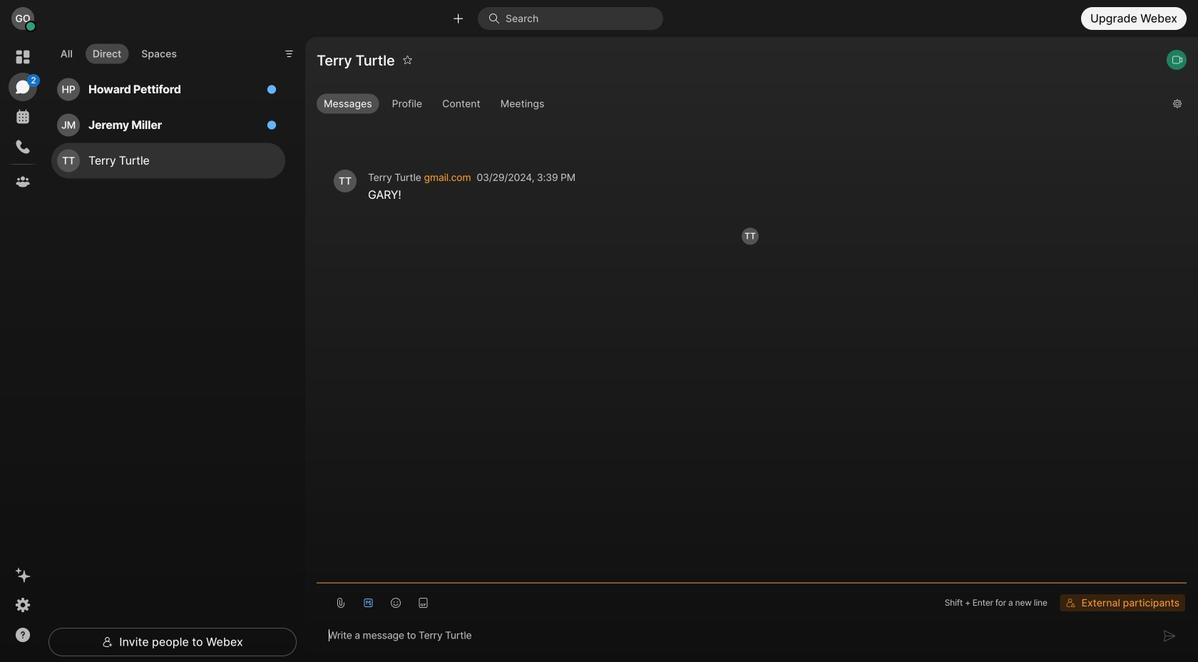 Task type: vqa. For each thing, say whether or not it's contained in the screenshot.
THE MESSAGING tab
no



Task type: describe. For each thing, give the bounding box(es) containing it.
help image
[[14, 627, 31, 644]]

file attachment image
[[335, 598, 347, 609]]

what's new image
[[14, 567, 31, 584]]

connect people image
[[452, 12, 465, 25]]

terry turtle list item
[[51, 143, 285, 179]]

message composer toolbar element
[[317, 584, 1188, 617]]

wrapper image inside message composer toolbar element
[[1067, 599, 1077, 609]]

view space settings image
[[1173, 92, 1183, 115]]

gifs image
[[418, 598, 429, 609]]

meetings image
[[14, 108, 31, 126]]

jeremy miller, new messages list item
[[51, 107, 285, 143]]

howard pettiford, new messages list item
[[51, 72, 285, 107]]



Task type: locate. For each thing, give the bounding box(es) containing it.
2 vertical spatial wrapper image
[[1067, 599, 1077, 609]]

group
[[317, 94, 1162, 117]]

navigation
[[0, 37, 46, 663]]

1 horizontal spatial wrapper image
[[489, 13, 506, 24]]

new messages image
[[267, 85, 277, 95], [267, 85, 277, 95], [267, 120, 277, 130]]

new messages image for howard pettiford, new messages list item
[[267, 85, 277, 95]]

wrapper image
[[26, 22, 36, 32], [14, 79, 31, 96], [1067, 599, 1077, 609]]

new messages image for jeremy miller, new messages list item
[[267, 120, 277, 130]]

webex tab list
[[9, 43, 40, 196]]

emoji image
[[390, 598, 402, 609]]

1 vertical spatial wrapper image
[[102, 637, 114, 649]]

wrapper image
[[489, 13, 506, 24], [102, 637, 114, 649]]

tab list
[[50, 35, 187, 68]]

filter by image
[[284, 48, 295, 59]]

call on webex image
[[1173, 54, 1184, 66]]

markdown image
[[363, 598, 374, 609]]

settings image
[[14, 597, 31, 614]]

1 vertical spatial wrapper image
[[14, 79, 31, 96]]

0 vertical spatial wrapper image
[[489, 13, 506, 24]]

add to favorites image
[[403, 49, 413, 71]]

0 horizontal spatial wrapper image
[[102, 637, 114, 649]]

new messages image
[[267, 120, 277, 130]]

0 vertical spatial wrapper image
[[26, 22, 36, 32]]

dashboard image
[[14, 49, 31, 66]]

wrapper image inside webex tab list
[[14, 79, 31, 96]]

teams, has no new notifications image
[[14, 173, 31, 191]]

calls image
[[14, 138, 31, 156]]



